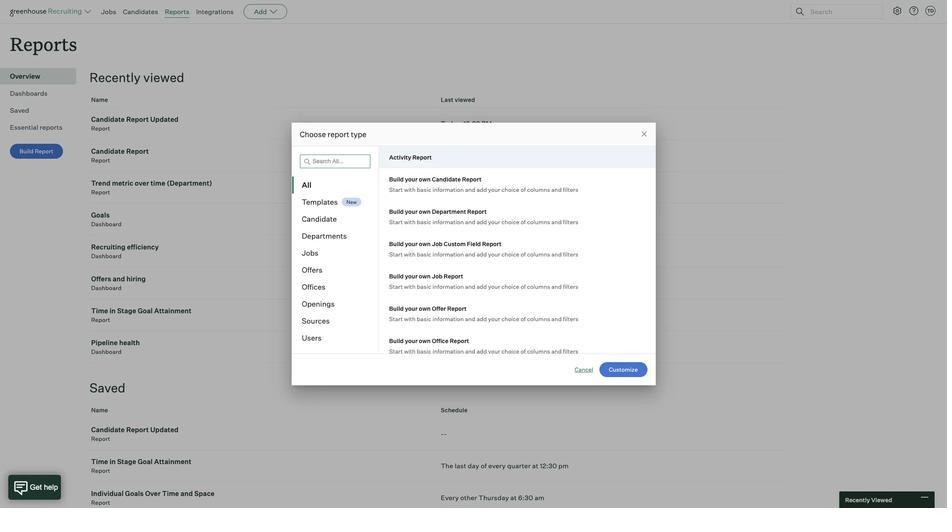 Task type: describe. For each thing, give the bounding box(es) containing it.
build your own candidate report start with basic information and add your choice of columns and filters
[[389, 176, 579, 193]]

candidate report updated report for saved
[[91, 426, 179, 443]]

every
[[489, 462, 506, 470]]

thursday
[[479, 494, 509, 502]]

Search All... text field
[[300, 155, 371, 168]]

today, for time in stage goal attainment
[[441, 311, 462, 319]]

users
[[302, 333, 322, 343]]

pipeline
[[91, 339, 118, 347]]

cancel
[[575, 366, 594, 373]]

with for build your own office report start with basic information and add your choice of columns and filters
[[404, 348, 416, 355]]

today, 12:12 pm
[[441, 311, 491, 319]]

of inside build your own job custom field report start with basic information and add your choice of columns and filters
[[521, 251, 526, 258]]

candidate for --
[[91, 426, 125, 434]]

office
[[432, 338, 449, 345]]

dashboards
[[10, 89, 48, 98]]

columns for build your own offer report start with basic information and add your choice of columns and filters
[[528, 316, 551, 323]]

cancel link
[[575, 366, 594, 374]]

choose report type
[[300, 130, 367, 139]]

reports link
[[165, 7, 190, 16]]

saved link
[[10, 105, 73, 115]]

other
[[461, 494, 478, 502]]

filters for build your own department report start with basic information and add your choice of columns and filters
[[563, 219, 579, 226]]

10:44
[[464, 343, 482, 351]]

candidates
[[123, 7, 158, 16]]

goals dashboard
[[91, 211, 122, 228]]

1 - from the left
[[441, 430, 444, 438]]

stage for the last day of every quarter at 12:30 pm
[[117, 458, 136, 466]]

information for offer
[[433, 316, 464, 323]]

information for department
[[433, 219, 464, 226]]

own for build your own office report
[[419, 338, 431, 345]]

0 vertical spatial jobs
[[101, 7, 116, 16]]

candidate report report
[[91, 147, 149, 164]]

goal for the
[[138, 458, 153, 466]]

build your own job custom field report start with basic information and add your choice of columns and filters
[[389, 241, 579, 258]]

hiring
[[127, 275, 146, 283]]

today, 12:16 pm for offers and hiring
[[441, 279, 491, 287]]

sources
[[302, 316, 330, 326]]

report inside build your own job report start with basic information and add your choice of columns and filters
[[444, 273, 464, 280]]

recently for recently viewed
[[846, 497, 871, 504]]

pm for stage
[[480, 311, 491, 319]]

over
[[135, 179, 149, 188]]

information for job
[[433, 283, 464, 290]]

start for build your own department report start with basic information and add your choice of columns and filters
[[389, 219, 403, 226]]

start for build your own office report start with basic information and add your choice of columns and filters
[[389, 348, 403, 355]]

choice for build your own office report
[[502, 348, 520, 355]]

essential
[[10, 123, 38, 132]]

start for build your own job report start with basic information and add your choice of columns and filters
[[389, 283, 403, 290]]

choice for build your own candidate report
[[502, 186, 520, 193]]

individual
[[91, 490, 124, 498]]

0 vertical spatial reports
[[165, 7, 190, 16]]

td button
[[926, 6, 936, 16]]

customize button
[[600, 362, 648, 377]]

viewed for last viewed
[[455, 96, 476, 103]]

with inside build your own job custom field report start with basic information and add your choice of columns and filters
[[404, 251, 416, 258]]

12:30
[[540, 462, 557, 470]]

1 vertical spatial reports
[[10, 32, 77, 56]]

individual goals over time and space report
[[91, 490, 215, 506]]

the last day of every quarter at 12:30 pm
[[441, 462, 569, 470]]

last viewed
[[441, 96, 476, 103]]

build report
[[19, 148, 53, 155]]

build for build your own candidate report start with basic information and add your choice of columns and filters
[[389, 176, 404, 183]]

own for build your own candidate report
[[419, 176, 431, 183]]

12:16 for offers and hiring
[[464, 279, 479, 287]]

choice for build your own offer report
[[502, 316, 520, 323]]

columns for build your own department report start with basic information and add your choice of columns and filters
[[528, 219, 551, 226]]

pm
[[559, 462, 569, 470]]

custom
[[444, 241, 466, 248]]

add for build your own offer report
[[477, 316, 487, 323]]

over
[[145, 490, 161, 498]]

12:26 for trend metric over time (department)
[[464, 183, 480, 192]]

with for build your own department report start with basic information and add your choice of columns and filters
[[404, 219, 416, 226]]

attainment for the last day of every quarter at 12:30 pm
[[154, 458, 192, 466]]

type
[[351, 130, 367, 139]]

viewed for recently viewed
[[143, 70, 184, 85]]

recently viewed
[[846, 497, 893, 504]]

build for build your own offer report start with basic information and add your choice of columns and filters
[[389, 305, 404, 312]]

overview link
[[10, 71, 73, 81]]

offer
[[432, 305, 446, 312]]

build your own job report start with basic information and add your choice of columns and filters
[[389, 273, 579, 290]]

2 - from the left
[[444, 430, 447, 438]]

and inside "individual goals over time and space report"
[[181, 490, 193, 498]]

the
[[441, 462, 454, 470]]

trend metric over time (department) report
[[91, 179, 212, 196]]

12:24
[[464, 215, 481, 224]]

essential reports
[[10, 123, 62, 132]]

every
[[441, 494, 459, 502]]

today, for trend metric over time (department)
[[441, 183, 462, 192]]

space
[[194, 490, 215, 498]]

integrations
[[196, 7, 234, 16]]

name for saved
[[91, 407, 108, 414]]

greenhouse recruiting image
[[10, 7, 85, 17]]

integrations link
[[196, 7, 234, 16]]

report inside button
[[35, 148, 53, 155]]

essential reports link
[[10, 122, 73, 132]]

report inside build your own department report start with basic information and add your choice of columns and filters
[[468, 208, 487, 215]]

build report button
[[10, 144, 63, 159]]

build your own offer report start with basic information and add your choice of columns and filters
[[389, 305, 579, 323]]

of for build your own offer report
[[521, 316, 526, 323]]

openings
[[302, 299, 335, 309]]

12:26 for candidate report
[[464, 151, 480, 160]]

job for custom
[[432, 241, 443, 248]]

today, 10:44 am
[[441, 343, 494, 351]]

customize
[[609, 366, 638, 373]]

field
[[467, 241, 481, 248]]

jobs inside choose report type dialog
[[302, 248, 319, 258]]

today, for pipeline health
[[441, 343, 462, 351]]

basic for department
[[417, 219, 432, 226]]

am
[[535, 494, 545, 502]]

choose report type dialog
[[292, 123, 656, 386]]

viewed
[[872, 497, 893, 504]]

today, 12:16 pm for recruiting efficiency
[[441, 247, 491, 256]]

dashboards link
[[10, 88, 73, 98]]

schedule
[[441, 407, 468, 414]]

pipeline health dashboard
[[91, 339, 140, 355]]

(department)
[[167, 179, 212, 188]]

today, for goals
[[441, 215, 462, 224]]

overview
[[10, 72, 40, 81]]

today, 12:26 pm for candidate report
[[441, 151, 492, 160]]

start for build your own offer report start with basic information and add your choice of columns and filters
[[389, 316, 403, 323]]

build your own office report start with basic information and add your choice of columns and filters
[[389, 338, 579, 355]]

offers for offers
[[302, 265, 323, 275]]

today, for offers and hiring
[[441, 279, 462, 287]]

choice for build your own department report
[[502, 219, 520, 226]]

recruiting
[[91, 243, 126, 251]]

build for build your own job report start with basic information and add your choice of columns and filters
[[389, 273, 404, 280]]

time in stage goal attainment report for the
[[91, 458, 192, 474]]

pm right 12:24
[[482, 215, 492, 224]]

build your own department report start with basic information and add your choice of columns and filters
[[389, 208, 579, 226]]

health
[[119, 339, 140, 347]]

add button
[[244, 4, 287, 19]]

1 vertical spatial at
[[511, 494, 517, 502]]

choice for build your own job report
[[502, 283, 520, 290]]

basic for candidate
[[417, 186, 432, 193]]

today, 12:26 pm for trend metric over time (department)
[[441, 183, 492, 192]]

choose
[[300, 130, 326, 139]]



Task type: locate. For each thing, give the bounding box(es) containing it.
0 vertical spatial name
[[91, 96, 108, 103]]

12:12
[[464, 311, 479, 319]]

today, 12:26 pm down today, 12:33 pm
[[441, 151, 492, 160]]

time up individual
[[91, 458, 108, 466]]

0 vertical spatial today, 12:26 pm
[[441, 151, 492, 160]]

0 horizontal spatial goals
[[91, 211, 110, 219]]

today, left field
[[441, 247, 462, 256]]

own inside build your own job report start with basic information and add your choice of columns and filters
[[419, 273, 431, 280]]

4 own from the top
[[419, 273, 431, 280]]

information down custom
[[433, 251, 464, 258]]

1 stage from the top
[[117, 307, 136, 315]]

start inside build your own offer report start with basic information and add your choice of columns and filters
[[389, 316, 403, 323]]

0 vertical spatial offers
[[302, 265, 323, 275]]

information for candidate
[[433, 186, 464, 193]]

add down field
[[477, 251, 487, 258]]

1 vertical spatial viewed
[[455, 96, 476, 103]]

name for recently viewed
[[91, 96, 108, 103]]

time for today,
[[91, 307, 108, 315]]

1 vertical spatial goal
[[138, 458, 153, 466]]

1 today, from the top
[[441, 120, 462, 128]]

filters inside build your own department report start with basic information and add your choice of columns and filters
[[563, 219, 579, 226]]

12:16 up the 12:12
[[464, 279, 479, 287]]

2 columns from the top
[[528, 219, 551, 226]]

0 vertical spatial 12:26
[[464, 151, 480, 160]]

and inside offers and hiring dashboard
[[113, 275, 125, 283]]

offers up the offices at the bottom
[[302, 265, 323, 275]]

jobs link
[[101, 7, 116, 16]]

with inside build your own department report start with basic information and add your choice of columns and filters
[[404, 219, 416, 226]]

6 today, from the top
[[441, 279, 462, 287]]

report inside build your own job custom field report start with basic information and add your choice of columns and filters
[[483, 241, 502, 248]]

columns inside build your own job report start with basic information and add your choice of columns and filters
[[528, 283, 551, 290]]

stage up individual
[[117, 458, 136, 466]]

2 job from the top
[[432, 273, 443, 280]]

1 columns from the top
[[528, 186, 551, 193]]

1 vertical spatial offers
[[91, 275, 111, 283]]

choice inside build your own office report start with basic information and add your choice of columns and filters
[[502, 348, 520, 355]]

report inside build your own offer report start with basic information and add your choice of columns and filters
[[448, 305, 467, 312]]

trend
[[91, 179, 111, 188]]

report inside trend metric over time (department) report
[[91, 189, 110, 196]]

pm for updated
[[482, 120, 492, 128]]

today, 12:26 pm
[[441, 151, 492, 160], [441, 183, 492, 192]]

start
[[389, 186, 403, 193], [389, 219, 403, 226], [389, 251, 403, 258], [389, 283, 403, 290], [389, 316, 403, 323], [389, 348, 403, 355]]

2 information from the top
[[433, 219, 464, 226]]

1 vertical spatial today, 12:16 pm
[[441, 279, 491, 287]]

3 choice from the top
[[502, 251, 520, 258]]

today, 12:26 pm up the department
[[441, 183, 492, 192]]

today, up offer
[[441, 279, 462, 287]]

in for the
[[110, 458, 116, 466]]

offers inside choose report type dialog
[[302, 265, 323, 275]]

1 job from the top
[[432, 241, 443, 248]]

filters inside build your own office report start with basic information and add your choice of columns and filters
[[563, 348, 579, 355]]

report
[[126, 115, 149, 124], [91, 125, 110, 132], [126, 147, 149, 156], [35, 148, 53, 155], [413, 154, 432, 161], [91, 157, 110, 164], [462, 176, 482, 183], [91, 189, 110, 196], [468, 208, 487, 215], [483, 241, 502, 248], [444, 273, 464, 280], [448, 305, 467, 312], [91, 316, 110, 324], [450, 338, 469, 345], [126, 426, 149, 434], [91, 435, 110, 443], [91, 467, 110, 474], [91, 499, 110, 506]]

time for the
[[91, 458, 108, 466]]

goals inside "individual goals over time and space report"
[[125, 490, 144, 498]]

1 choice from the top
[[502, 186, 520, 193]]

1 12:16 from the top
[[464, 247, 479, 256]]

today, for candidate report updated
[[441, 120, 462, 128]]

goal down hiring at the left of the page
[[138, 307, 153, 315]]

pm for dashboard
[[481, 247, 491, 256]]

am
[[483, 343, 494, 351]]

choice up build your own department report start with basic information and add your choice of columns and filters
[[502, 186, 520, 193]]

in for today,
[[110, 307, 116, 315]]

last
[[455, 462, 467, 470]]

2 12:16 from the top
[[464, 279, 479, 287]]

4 columns from the top
[[528, 283, 551, 290]]

2 filters from the top
[[563, 219, 579, 226]]

5 information from the top
[[433, 316, 464, 323]]

reports
[[165, 7, 190, 16], [10, 32, 77, 56]]

filters for build your own job report start with basic information and add your choice of columns and filters
[[563, 283, 579, 290]]

3 with from the top
[[404, 251, 416, 258]]

0 vertical spatial at
[[533, 462, 539, 470]]

2 basic from the top
[[417, 219, 432, 226]]

5 today, from the top
[[441, 247, 462, 256]]

3 columns from the top
[[528, 251, 551, 258]]

0 horizontal spatial recently
[[90, 70, 141, 85]]

add inside build your own offer report start with basic information and add your choice of columns and filters
[[477, 316, 487, 323]]

6 own from the top
[[419, 338, 431, 345]]

choice right the am
[[502, 348, 520, 355]]

pm right the 12:12
[[480, 311, 491, 319]]

information for office
[[433, 348, 464, 355]]

time
[[91, 307, 108, 315], [91, 458, 108, 466], [162, 490, 179, 498]]

updated for saved
[[150, 426, 179, 434]]

with for build your own offer report start with basic information and add your choice of columns and filters
[[404, 316, 416, 323]]

columns inside build your own offer report start with basic information and add your choice of columns and filters
[[528, 316, 551, 323]]

choice inside the build your own candidate report start with basic information and add your choice of columns and filters
[[502, 186, 520, 193]]

add
[[477, 186, 487, 193], [477, 219, 487, 226], [477, 251, 487, 258], [477, 283, 487, 290], [477, 316, 487, 323], [477, 348, 487, 355]]

goals inside goals dashboard
[[91, 211, 110, 219]]

metric
[[112, 179, 133, 188]]

own inside build your own office report start with basic information and add your choice of columns and filters
[[419, 338, 431, 345]]

2 candidate report updated report from the top
[[91, 426, 179, 443]]

basic for office
[[417, 348, 432, 355]]

recently viewed
[[90, 70, 184, 85]]

time in stage goal attainment report
[[91, 307, 192, 324], [91, 458, 192, 474]]

choice inside build your own department report start with basic information and add your choice of columns and filters
[[502, 219, 520, 226]]

add for build your own candidate report
[[477, 186, 487, 193]]

2 updated from the top
[[150, 426, 179, 434]]

add up build your own department report start with basic information and add your choice of columns and filters
[[477, 186, 487, 193]]

filters inside the build your own candidate report start with basic information and add your choice of columns and filters
[[563, 186, 579, 193]]

1 attainment from the top
[[154, 307, 192, 315]]

add up build your own office report start with basic information and add your choice of columns and filters
[[477, 316, 487, 323]]

your
[[405, 176, 418, 183], [489, 186, 501, 193], [405, 208, 418, 215], [489, 219, 501, 226], [405, 241, 418, 248], [489, 251, 501, 258], [405, 273, 418, 280], [489, 283, 501, 290], [405, 305, 418, 312], [489, 316, 501, 323], [405, 338, 418, 345], [489, 348, 501, 355]]

4 information from the top
[[433, 283, 464, 290]]

today, down today, 12:33 pm
[[441, 151, 462, 160]]

columns inside build your own department report start with basic information and add your choice of columns and filters
[[528, 219, 551, 226]]

filters inside build your own job report start with basic information and add your choice of columns and filters
[[563, 283, 579, 290]]

choice up build your own offer report start with basic information and add your choice of columns and filters
[[502, 283, 520, 290]]

choice up build your own job custom field report start with basic information and add your choice of columns and filters
[[502, 219, 520, 226]]

2 today, 12:26 pm from the top
[[441, 183, 492, 192]]

1 vertical spatial saved
[[90, 380, 126, 396]]

candidate inside candidate report report
[[91, 147, 125, 156]]

1 vertical spatial today, 12:26 pm
[[441, 183, 492, 192]]

efficiency
[[127, 243, 159, 251]]

today, for recruiting efficiency
[[441, 247, 462, 256]]

in up individual
[[110, 458, 116, 466]]

2 stage from the top
[[117, 458, 136, 466]]

4 basic from the top
[[417, 283, 432, 290]]

report inside the build your own candidate report start with basic information and add your choice of columns and filters
[[462, 176, 482, 183]]

12:26 up build your own department report start with basic information and add your choice of columns and filters
[[464, 183, 480, 192]]

2 today, from the top
[[441, 151, 462, 160]]

information down office
[[433, 348, 464, 355]]

2 in from the top
[[110, 458, 116, 466]]

6:30
[[519, 494, 534, 502]]

today, for candidate report
[[441, 151, 462, 160]]

name
[[91, 96, 108, 103], [91, 407, 108, 414]]

information inside the build your own candidate report start with basic information and add your choice of columns and filters
[[433, 186, 464, 193]]

of for build your own job report
[[521, 283, 526, 290]]

12:33
[[464, 120, 481, 128]]

job
[[432, 241, 443, 248], [432, 273, 443, 280]]

0 horizontal spatial offers
[[91, 275, 111, 283]]

6 add from the top
[[477, 348, 487, 355]]

today, down the department
[[441, 215, 462, 224]]

6 choice from the top
[[502, 348, 520, 355]]

information down offer
[[433, 316, 464, 323]]

updated
[[150, 115, 179, 124], [150, 426, 179, 434]]

offers down recruiting
[[91, 275, 111, 283]]

3 filters from the top
[[563, 251, 579, 258]]

1 vertical spatial time
[[91, 458, 108, 466]]

6 with from the top
[[404, 348, 416, 355]]

1 horizontal spatial viewed
[[455, 96, 476, 103]]

1 goal from the top
[[138, 307, 153, 315]]

job left custom
[[432, 241, 443, 248]]

2 choice from the top
[[502, 219, 520, 226]]

columns
[[528, 186, 551, 193], [528, 219, 551, 226], [528, 251, 551, 258], [528, 283, 551, 290], [528, 316, 551, 323], [528, 348, 551, 355]]

information down the department
[[433, 219, 464, 226]]

candidate for today, 12:26 pm
[[91, 147, 125, 156]]

5 columns from the top
[[528, 316, 551, 323]]

1 vertical spatial stage
[[117, 458, 136, 466]]

0 horizontal spatial viewed
[[143, 70, 184, 85]]

basic
[[417, 186, 432, 193], [417, 219, 432, 226], [417, 251, 432, 258], [417, 283, 432, 290], [417, 316, 432, 323], [417, 348, 432, 355]]

pm up build your own department report start with basic information and add your choice of columns and filters
[[482, 183, 492, 192]]

build for build your own office report start with basic information and add your choice of columns and filters
[[389, 338, 404, 345]]

1 vertical spatial recently
[[846, 497, 871, 504]]

1 vertical spatial in
[[110, 458, 116, 466]]

0 horizontal spatial at
[[511, 494, 517, 502]]

0 horizontal spatial jobs
[[101, 7, 116, 16]]

6 basic from the top
[[417, 348, 432, 355]]

basic for job
[[417, 283, 432, 290]]

activity
[[389, 154, 412, 161]]

add inside build your own department report start with basic information and add your choice of columns and filters
[[477, 219, 487, 226]]

information up offer
[[433, 283, 464, 290]]

2 with from the top
[[404, 219, 416, 226]]

4 start from the top
[[389, 283, 403, 290]]

today, 12:33 pm
[[441, 120, 492, 128]]

add inside build your own job custom field report start with basic information and add your choice of columns and filters
[[477, 251, 487, 258]]

recruiting efficiency dashboard
[[91, 243, 159, 260]]

1 vertical spatial candidate report updated report
[[91, 426, 179, 443]]

filters inside build your own job custom field report start with basic information and add your choice of columns and filters
[[563, 251, 579, 258]]

quarter
[[508, 462, 531, 470]]

0 vertical spatial updated
[[150, 115, 179, 124]]

new
[[347, 199, 357, 205]]

0 vertical spatial saved
[[10, 106, 29, 115]]

day
[[468, 462, 480, 470]]

own for build your own offer report
[[419, 305, 431, 312]]

4 with from the top
[[404, 283, 416, 290]]

add inside build your own office report start with basic information and add your choice of columns and filters
[[477, 348, 487, 355]]

td button
[[925, 4, 938, 17]]

12:26
[[464, 151, 480, 160], [464, 183, 480, 192]]

information up the department
[[433, 186, 464, 193]]

with inside build your own job report start with basic information and add your choice of columns and filters
[[404, 283, 416, 290]]

1 12:26 from the top
[[464, 151, 480, 160]]

today, left "10:44"
[[441, 343, 462, 351]]

Search text field
[[809, 6, 876, 18]]

report
[[328, 130, 350, 139]]

information inside build your own job custom field report start with basic information and add your choice of columns and filters
[[433, 251, 464, 258]]

1 horizontal spatial jobs
[[302, 248, 319, 258]]

td
[[928, 8, 935, 14]]

reports down greenhouse recruiting image
[[10, 32, 77, 56]]

today, 12:16 pm
[[441, 247, 491, 256], [441, 279, 491, 287]]

today, left the 12:12
[[441, 311, 462, 319]]

0 vertical spatial stage
[[117, 307, 136, 315]]

1 vertical spatial goals
[[125, 490, 144, 498]]

build for build your own job custom field report start with basic information and add your choice of columns and filters
[[389, 241, 404, 248]]

1 in from the top
[[110, 307, 116, 315]]

build inside build your own offer report start with basic information and add your choice of columns and filters
[[389, 305, 404, 312]]

1 with from the top
[[404, 186, 416, 193]]

basic inside build your own department report start with basic information and add your choice of columns and filters
[[417, 219, 432, 226]]

stage for today, 12:12 pm
[[117, 307, 136, 315]]

pm up the build your own candidate report start with basic information and add your choice of columns and filters
[[482, 151, 492, 160]]

1 start from the top
[[389, 186, 403, 193]]

activity report
[[389, 154, 432, 161]]

3 own from the top
[[419, 241, 431, 248]]

stage down offers and hiring dashboard
[[117, 307, 136, 315]]

12:16
[[464, 247, 479, 256], [464, 279, 479, 287]]

today, 12:16 pm down "today, 12:24 pm"
[[441, 247, 491, 256]]

candidate report updated report for recently viewed
[[91, 115, 179, 132]]

7 today, from the top
[[441, 311, 462, 319]]

columns for build your own job report start with basic information and add your choice of columns and filters
[[528, 283, 551, 290]]

basic inside the build your own candidate report start with basic information and add your choice of columns and filters
[[417, 186, 432, 193]]

pm for over
[[482, 183, 492, 192]]

1 horizontal spatial reports
[[165, 7, 190, 16]]

information inside build your own offer report start with basic information and add your choice of columns and filters
[[433, 316, 464, 323]]

basic inside build your own offer report start with basic information and add your choice of columns and filters
[[417, 316, 432, 323]]

of for build your own candidate report
[[521, 186, 526, 193]]

and
[[466, 186, 476, 193], [552, 186, 562, 193], [466, 219, 476, 226], [552, 219, 562, 226], [466, 251, 476, 258], [552, 251, 562, 258], [113, 275, 125, 283], [466, 283, 476, 290], [552, 283, 562, 290], [466, 316, 476, 323], [552, 316, 562, 323], [466, 348, 476, 355], [552, 348, 562, 355], [181, 490, 193, 498]]

add up field
[[477, 219, 487, 226]]

3 basic from the top
[[417, 251, 432, 258]]

1 time in stage goal attainment report from the top
[[91, 307, 192, 324]]

goal
[[138, 307, 153, 315], [138, 458, 153, 466]]

build inside button
[[19, 148, 33, 155]]

choice inside build your own job custom field report start with basic information and add your choice of columns and filters
[[502, 251, 520, 258]]

with inside the build your own candidate report start with basic information and add your choice of columns and filters
[[404, 186, 416, 193]]

candidates link
[[123, 7, 158, 16]]

0 horizontal spatial saved
[[10, 106, 29, 115]]

6 filters from the top
[[563, 348, 579, 355]]

basic inside build your own job custom field report start with basic information and add your choice of columns and filters
[[417, 251, 432, 258]]

4 filters from the top
[[563, 283, 579, 290]]

viewed
[[143, 70, 184, 85], [455, 96, 476, 103]]

today, left 12:33
[[441, 120, 462, 128]]

last
[[441, 96, 454, 103]]

1 horizontal spatial saved
[[90, 380, 126, 396]]

updated for recently viewed
[[150, 115, 179, 124]]

build inside build your own department report start with basic information and add your choice of columns and filters
[[389, 208, 404, 215]]

time in stage goal attainment report for today,
[[91, 307, 192, 324]]

0 vertical spatial attainment
[[154, 307, 192, 315]]

at left 6:30
[[511, 494, 517, 502]]

time up pipeline
[[91, 307, 108, 315]]

1 today, 12:16 pm from the top
[[441, 247, 491, 256]]

time inside "individual goals over time and space report"
[[162, 490, 179, 498]]

0 vertical spatial time in stage goal attainment report
[[91, 307, 192, 324]]

2 today, 12:16 pm from the top
[[441, 279, 491, 287]]

time
[[151, 179, 165, 188]]

2 goal from the top
[[138, 458, 153, 466]]

today,
[[441, 120, 462, 128], [441, 151, 462, 160], [441, 183, 462, 192], [441, 215, 462, 224], [441, 247, 462, 256], [441, 279, 462, 287], [441, 311, 462, 319], [441, 343, 462, 351]]

3 add from the top
[[477, 251, 487, 258]]

build inside build your own office report start with basic information and add your choice of columns and filters
[[389, 338, 404, 345]]

all
[[302, 180, 312, 190]]

own inside build your own department report start with basic information and add your choice of columns and filters
[[419, 208, 431, 215]]

1 horizontal spatial recently
[[846, 497, 871, 504]]

8 today, from the top
[[441, 343, 462, 351]]

12:26 up the build your own candidate report start with basic information and add your choice of columns and filters
[[464, 151, 480, 160]]

own for build your own department report
[[419, 208, 431, 215]]

candidate for today, 12:33 pm
[[91, 115, 125, 124]]

0 vertical spatial time
[[91, 307, 108, 315]]

2 own from the top
[[419, 208, 431, 215]]

own for build your own job custom field report
[[419, 241, 431, 248]]

offers inside offers and hiring dashboard
[[91, 275, 111, 283]]

choice
[[502, 186, 520, 193], [502, 219, 520, 226], [502, 251, 520, 258], [502, 283, 520, 290], [502, 316, 520, 323], [502, 348, 520, 355]]

0 vertical spatial recently
[[90, 70, 141, 85]]

job inside build your own job custom field report start with basic information and add your choice of columns and filters
[[432, 241, 443, 248]]

basic inside build your own job report start with basic information and add your choice of columns and filters
[[417, 283, 432, 290]]

3 start from the top
[[389, 251, 403, 258]]

add for build your own department report
[[477, 219, 487, 226]]

pm up build your own offer report start with basic information and add your choice of columns and filters
[[481, 279, 491, 287]]

reports
[[40, 123, 62, 132]]

1 horizontal spatial offers
[[302, 265, 323, 275]]

add inside the build your own candidate report start with basic information and add your choice of columns and filters
[[477, 186, 487, 193]]

basic inside build your own office report start with basic information and add your choice of columns and filters
[[417, 348, 432, 355]]

--
[[441, 430, 447, 438]]

at
[[533, 462, 539, 470], [511, 494, 517, 502]]

0 vertical spatial job
[[432, 241, 443, 248]]

information inside build your own job report start with basic information and add your choice of columns and filters
[[433, 283, 464, 290]]

with inside build your own office report start with basic information and add your choice of columns and filters
[[404, 348, 416, 355]]

0 vertical spatial goals
[[91, 211, 110, 219]]

1 vertical spatial updated
[[150, 426, 179, 434]]

of for build your own department report
[[521, 219, 526, 226]]

0 vertical spatial today, 12:16 pm
[[441, 247, 491, 256]]

2 add from the top
[[477, 219, 487, 226]]

of inside build your own department report start with basic information and add your choice of columns and filters
[[521, 219, 526, 226]]

attainment for today, 12:12 pm
[[154, 307, 192, 315]]

attainment
[[154, 307, 192, 315], [154, 458, 192, 466]]

filters inside build your own offer report start with basic information and add your choice of columns and filters
[[563, 316, 579, 323]]

choice up build your own office report start with basic information and add your choice of columns and filters
[[502, 316, 520, 323]]

1 basic from the top
[[417, 186, 432, 193]]

5 filters from the top
[[563, 316, 579, 323]]

every other thursday at 6:30 am
[[441, 494, 545, 502]]

6 columns from the top
[[528, 348, 551, 355]]

2 dashboard from the top
[[91, 253, 122, 260]]

5 choice from the top
[[502, 316, 520, 323]]

0 horizontal spatial reports
[[10, 32, 77, 56]]

own for build your own job report
[[419, 273, 431, 280]]

0 vertical spatial candidate report updated report
[[91, 115, 179, 132]]

build for build your own department report start with basic information and add your choice of columns and filters
[[389, 208, 404, 215]]

reports right candidates link
[[165, 7, 190, 16]]

in
[[110, 307, 116, 315], [110, 458, 116, 466]]

today, 12:16 pm up today, 12:12 pm
[[441, 279, 491, 287]]

with for build your own job report start with basic information and add your choice of columns and filters
[[404, 283, 416, 290]]

4 choice from the top
[[502, 283, 520, 290]]

start inside build your own job custom field report start with basic information and add your choice of columns and filters
[[389, 251, 403, 258]]

1 updated from the top
[[150, 115, 179, 124]]

today, up the department
[[441, 183, 462, 192]]

pm for report
[[482, 151, 492, 160]]

today, 12:24 pm
[[441, 215, 492, 224]]

recently for recently viewed
[[90, 70, 141, 85]]

4 dashboard from the top
[[91, 348, 122, 355]]

build inside the build your own candidate report start with basic information and add your choice of columns and filters
[[389, 176, 404, 183]]

with
[[404, 186, 416, 193], [404, 219, 416, 226], [404, 251, 416, 258], [404, 283, 416, 290], [404, 316, 416, 323], [404, 348, 416, 355]]

6 start from the top
[[389, 348, 403, 355]]

4 add from the top
[[477, 283, 487, 290]]

1 dashboard from the top
[[91, 221, 122, 228]]

own inside build your own job custom field report start with basic information and add your choice of columns and filters
[[419, 241, 431, 248]]

in down offers and hiring dashboard
[[110, 307, 116, 315]]

12:16 down 12:24
[[464, 247, 479, 256]]

12:16 for recruiting efficiency
[[464, 247, 479, 256]]

templates
[[302, 197, 338, 207]]

goal up over at the bottom left
[[138, 458, 153, 466]]

choice up build your own job report start with basic information and add your choice of columns and filters
[[502, 251, 520, 258]]

of inside build your own office report start with basic information and add your choice of columns and filters
[[521, 348, 526, 355]]

3 today, from the top
[[441, 183, 462, 192]]

1 vertical spatial 12:16
[[464, 279, 479, 287]]

basic for offer
[[417, 316, 432, 323]]

job up offer
[[432, 273, 443, 280]]

offers for offers and hiring dashboard
[[91, 275, 111, 283]]

add for build your own job report
[[477, 283, 487, 290]]

jobs left candidates link
[[101, 7, 116, 16]]

1 own from the top
[[419, 176, 431, 183]]

pm for hiring
[[481, 279, 491, 287]]

5 basic from the top
[[417, 316, 432, 323]]

offers
[[302, 265, 323, 275], [91, 275, 111, 283]]

information
[[433, 186, 464, 193], [433, 219, 464, 226], [433, 251, 464, 258], [433, 283, 464, 290], [433, 316, 464, 323], [433, 348, 464, 355]]

jobs
[[101, 7, 116, 16], [302, 248, 319, 258]]

choice inside build your own job report start with basic information and add your choice of columns and filters
[[502, 283, 520, 290]]

1 vertical spatial attainment
[[154, 458, 192, 466]]

choice inside build your own offer report start with basic information and add your choice of columns and filters
[[502, 316, 520, 323]]

start inside build your own department report start with basic information and add your choice of columns and filters
[[389, 219, 403, 226]]

report inside build your own office report start with basic information and add your choice of columns and filters
[[450, 338, 469, 345]]

2 vertical spatial time
[[162, 490, 179, 498]]

filters for build your own offer report start with basic information and add your choice of columns and filters
[[563, 316, 579, 323]]

dashboard inside offers and hiring dashboard
[[91, 285, 122, 292]]

start inside the build your own candidate report start with basic information and add your choice of columns and filters
[[389, 186, 403, 193]]

report inside "individual goals over time and space report"
[[91, 499, 110, 506]]

5 with from the top
[[404, 316, 416, 323]]

filters
[[563, 186, 579, 193], [563, 219, 579, 226], [563, 251, 579, 258], [563, 283, 579, 290], [563, 316, 579, 323], [563, 348, 579, 355]]

pm right 12:33
[[482, 120, 492, 128]]

add for build your own office report
[[477, 348, 487, 355]]

goals left over at the bottom left
[[125, 490, 144, 498]]

information inside build your own office report start with basic information and add your choice of columns and filters
[[433, 348, 464, 355]]

0 vertical spatial goal
[[138, 307, 153, 315]]

3 information from the top
[[433, 251, 464, 258]]

1 vertical spatial 12:26
[[464, 183, 480, 192]]

5 add from the top
[[477, 316, 487, 323]]

time in stage goal attainment report up over at the bottom left
[[91, 458, 192, 474]]

own
[[419, 176, 431, 183], [419, 208, 431, 215], [419, 241, 431, 248], [419, 273, 431, 280], [419, 305, 431, 312], [419, 338, 431, 345]]

build inside build your own job report start with basic information and add your choice of columns and filters
[[389, 273, 404, 280]]

candidate inside the build your own candidate report start with basic information and add your choice of columns and filters
[[432, 176, 461, 183]]

build for build report
[[19, 148, 33, 155]]

of for build your own office report
[[521, 348, 526, 355]]

own inside the build your own candidate report start with basic information and add your choice of columns and filters
[[419, 176, 431, 183]]

of inside build your own offer report start with basic information and add your choice of columns and filters
[[521, 316, 526, 323]]

2 12:26 from the top
[[464, 183, 480, 192]]

configure image
[[893, 6, 903, 16]]

1 vertical spatial name
[[91, 407, 108, 414]]

1 information from the top
[[433, 186, 464, 193]]

2 name from the top
[[91, 407, 108, 414]]

time right over at the bottom left
[[162, 490, 179, 498]]

columns inside build your own office report start with basic information and add your choice of columns and filters
[[528, 348, 551, 355]]

add
[[254, 7, 267, 16]]

goal for today,
[[138, 307, 153, 315]]

time in stage goal attainment report up health
[[91, 307, 192, 324]]

2 attainment from the top
[[154, 458, 192, 466]]

information inside build your own department report start with basic information and add your choice of columns and filters
[[433, 219, 464, 226]]

department
[[432, 208, 466, 215]]

0 vertical spatial viewed
[[143, 70, 184, 85]]

5 own from the top
[[419, 305, 431, 312]]

jobs down the 'departments'
[[302, 248, 319, 258]]

filters for build your own candidate report start with basic information and add your choice of columns and filters
[[563, 186, 579, 193]]

at left 12:30
[[533, 462, 539, 470]]

goals
[[91, 211, 110, 219], [125, 490, 144, 498]]

3 dashboard from the top
[[91, 285, 122, 292]]

0 vertical spatial in
[[110, 307, 116, 315]]

start inside build your own office report start with basic information and add your choice of columns and filters
[[389, 348, 403, 355]]

of inside the build your own candidate report start with basic information and add your choice of columns and filters
[[521, 186, 526, 193]]

add down build your own offer report start with basic information and add your choice of columns and filters
[[477, 348, 487, 355]]

pm up build your own job report start with basic information and add your choice of columns and filters
[[481, 247, 491, 256]]

1 name from the top
[[91, 96, 108, 103]]

offers and hiring dashboard
[[91, 275, 146, 292]]

dashboard
[[91, 221, 122, 228], [91, 253, 122, 260], [91, 285, 122, 292], [91, 348, 122, 355]]

columns inside the build your own candidate report start with basic information and add your choice of columns and filters
[[528, 186, 551, 193]]

1 vertical spatial time in stage goal attainment report
[[91, 458, 192, 474]]

1 horizontal spatial at
[[533, 462, 539, 470]]

own inside build your own offer report start with basic information and add your choice of columns and filters
[[419, 305, 431, 312]]

of inside build your own job report start with basic information and add your choice of columns and filters
[[521, 283, 526, 290]]

0 vertical spatial 12:16
[[464, 247, 479, 256]]

start inside build your own job report start with basic information and add your choice of columns and filters
[[389, 283, 403, 290]]

with for build your own candidate report start with basic information and add your choice of columns and filters
[[404, 186, 416, 193]]

1 filters from the top
[[563, 186, 579, 193]]

filters for build your own office report start with basic information and add your choice of columns and filters
[[563, 348, 579, 355]]

2 start from the top
[[389, 219, 403, 226]]

1 horizontal spatial goals
[[125, 490, 144, 498]]

columns for build your own office report start with basic information and add your choice of columns and filters
[[528, 348, 551, 355]]

2 time in stage goal attainment report from the top
[[91, 458, 192, 474]]

1 candidate report updated report from the top
[[91, 115, 179, 132]]

job inside build your own job report start with basic information and add your choice of columns and filters
[[432, 273, 443, 280]]

stage
[[117, 307, 136, 315], [117, 458, 136, 466]]

columns inside build your own job custom field report start with basic information and add your choice of columns and filters
[[528, 251, 551, 258]]

5 start from the top
[[389, 316, 403, 323]]

1 today, 12:26 pm from the top
[[441, 151, 492, 160]]

1 add from the top
[[477, 186, 487, 193]]

1 vertical spatial job
[[432, 273, 443, 280]]

add inside build your own job report start with basic information and add your choice of columns and filters
[[477, 283, 487, 290]]

4 today, from the top
[[441, 215, 462, 224]]

add up build your own offer report start with basic information and add your choice of columns and filters
[[477, 283, 487, 290]]

build inside build your own job custom field report start with basic information and add your choice of columns and filters
[[389, 241, 404, 248]]

job for report
[[432, 273, 443, 280]]

6 information from the top
[[433, 348, 464, 355]]

dashboard inside 'pipeline health dashboard'
[[91, 348, 122, 355]]

goals down "trend"
[[91, 211, 110, 219]]

with inside build your own offer report start with basic information and add your choice of columns and filters
[[404, 316, 416, 323]]

departments
[[302, 231, 347, 241]]

start for build your own candidate report start with basic information and add your choice of columns and filters
[[389, 186, 403, 193]]

1 vertical spatial jobs
[[302, 248, 319, 258]]

offices
[[302, 282, 326, 292]]

dashboard inside 'recruiting efficiency dashboard'
[[91, 253, 122, 260]]



Task type: vqa. For each thing, say whether or not it's contained in the screenshot.
Notes on the left bottom of page
no



